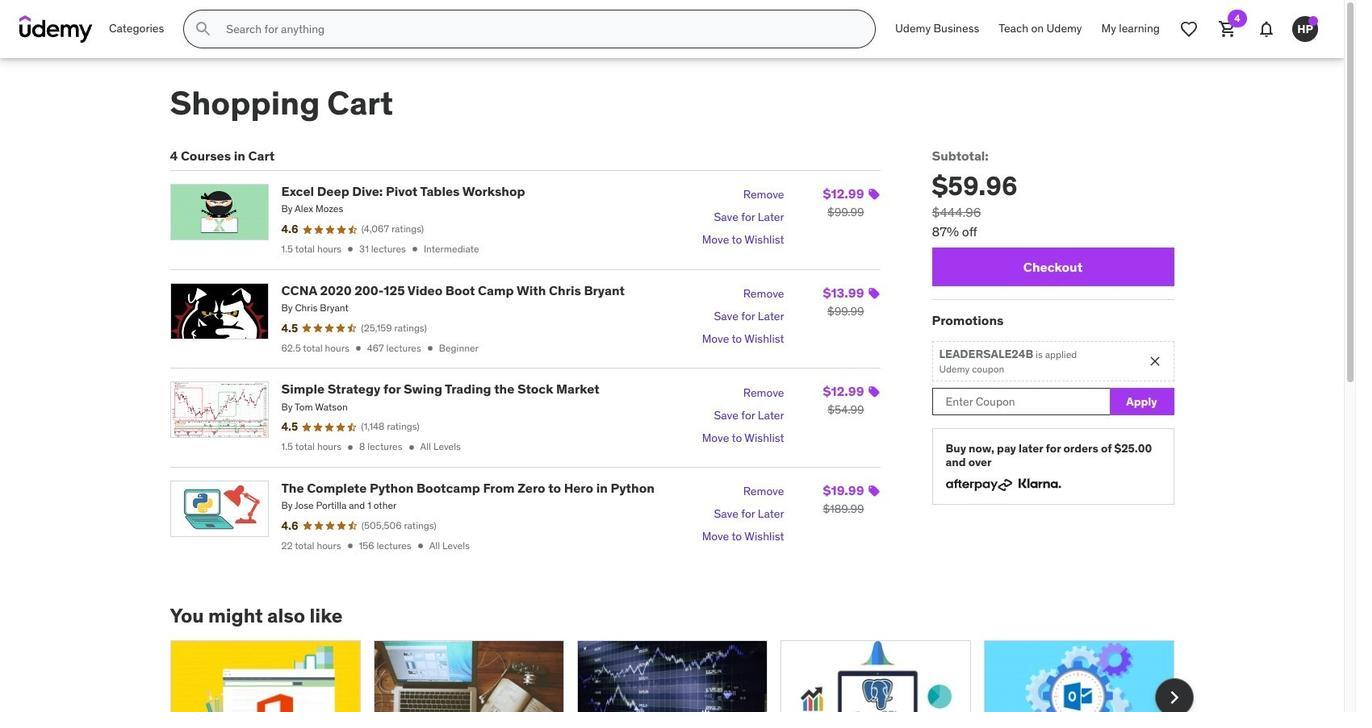 Task type: locate. For each thing, give the bounding box(es) containing it.
coupon icon image for 1,148 ratings element
[[868, 386, 880, 399]]

next image
[[1161, 686, 1187, 711]]

xxsmall image
[[345, 244, 356, 255], [353, 343, 364, 354], [425, 343, 436, 354]]

coupon icon image for "505,506 ratings" element
[[868, 485, 880, 498]]

3 coupon icon image from the top
[[868, 386, 880, 399]]

notifications image
[[1257, 19, 1276, 39]]

xxsmall image
[[409, 244, 421, 255], [345, 442, 356, 453], [406, 442, 417, 453], [344, 541, 356, 552], [415, 541, 426, 552]]

afterpay image
[[946, 480, 1012, 492]]

2 coupon icon image from the top
[[868, 287, 880, 300]]

xxsmall image for 4,067 ratings 'element'
[[409, 244, 421, 255]]

4 coupon icon image from the top
[[868, 485, 880, 498]]

1 coupon icon image from the top
[[868, 188, 880, 201]]

Search for anything text field
[[223, 15, 856, 43]]

1,148 ratings element
[[361, 421, 420, 434]]

coupon icon image
[[868, 188, 880, 201], [868, 287, 880, 300], [868, 386, 880, 399], [868, 485, 880, 498]]

4,067 ratings element
[[361, 223, 424, 237]]

Enter Coupon text field
[[932, 389, 1110, 416]]

coupon icon image for 25,159 ratings element
[[868, 287, 880, 300]]

505,506 ratings element
[[361, 520, 437, 533]]

small image
[[1148, 354, 1164, 370]]



Task type: vqa. For each thing, say whether or not it's contained in the screenshot.
a
no



Task type: describe. For each thing, give the bounding box(es) containing it.
you have alerts image
[[1309, 16, 1318, 26]]

25,159 ratings element
[[361, 322, 427, 336]]

carousel element
[[170, 641, 1194, 713]]

klarna image
[[1019, 476, 1061, 492]]

udemy image
[[19, 15, 93, 43]]

xxsmall image for 1,148 ratings element
[[406, 442, 417, 453]]

coupon icon image for 4,067 ratings 'element'
[[868, 188, 880, 201]]

submit search image
[[194, 19, 213, 39]]

xxsmall image for 25,159 ratings element
[[353, 343, 364, 354]]

wishlist image
[[1180, 19, 1199, 39]]

xxsmall image for 4,067 ratings 'element'
[[345, 244, 356, 255]]

shopping cart with 4 items image
[[1218, 19, 1238, 39]]

xxsmall image for "505,506 ratings" element
[[415, 541, 426, 552]]



